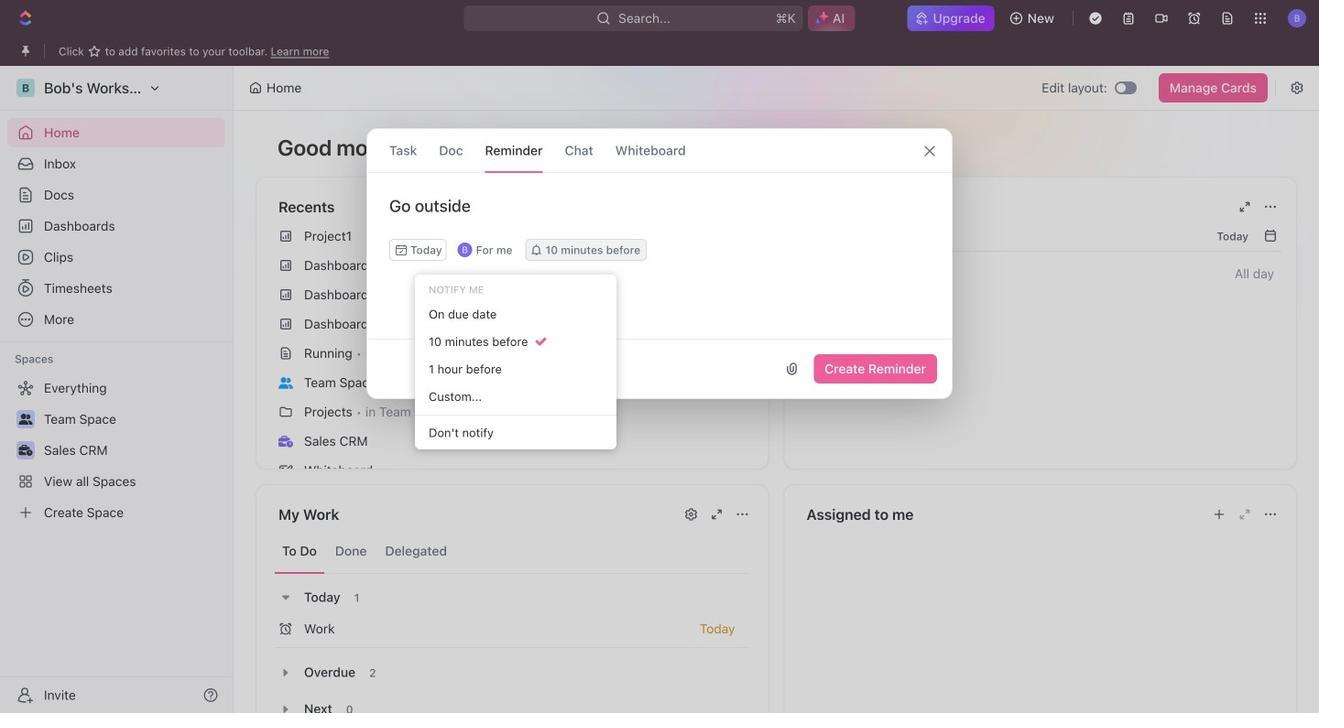 Task type: vqa. For each thing, say whether or not it's contained in the screenshot.
user group image
yes



Task type: locate. For each thing, give the bounding box(es) containing it.
tab list
[[275, 530, 750, 574]]

dialog
[[366, 128, 953, 399]]

tree
[[7, 374, 225, 528]]

user group image
[[279, 377, 293, 389]]

Reminder na﻿me or type '/' for commands text field
[[367, 195, 952, 239]]

sidebar navigation
[[0, 66, 234, 714]]



Task type: describe. For each thing, give the bounding box(es) containing it.
business time image
[[279, 436, 293, 448]]

tree inside sidebar navigation
[[7, 374, 225, 528]]



